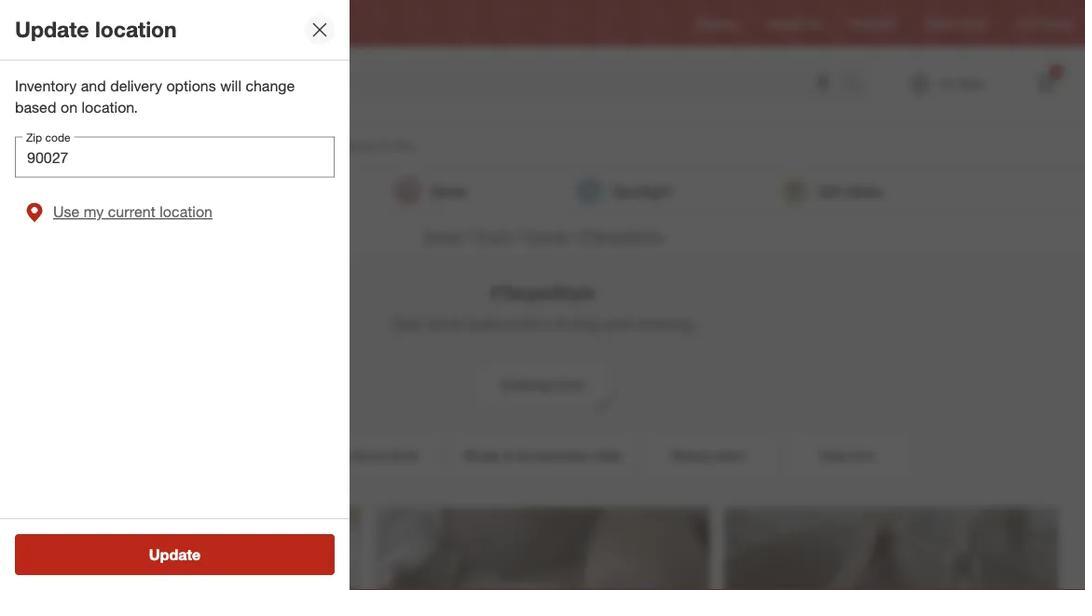 Task type: locate. For each thing, give the bounding box(es) containing it.
redcard
[[851, 16, 896, 30]]

0 horizontal spatial /
[[467, 227, 472, 245]]

clothing ( 7252 )
[[501, 377, 584, 393]]

) right kids on the bottom
[[872, 449, 875, 463]]

/ right trends link
[[572, 227, 577, 245]]

circle
[[959, 16, 988, 30]]

update
[[15, 16, 89, 43], [149, 546, 201, 564]]

location
[[95, 16, 177, 43], [160, 203, 213, 221]]

1 horizontal spatial user image by juliana_lovesglam image
[[725, 508, 1060, 591]]

) for furniture
[[416, 449, 419, 463]]

1 horizontal spatial ideas
[[846, 182, 883, 200]]

) inside furniture ( 2039 )
[[416, 449, 419, 463]]

1 vertical spatial #targetstyle
[[490, 282, 596, 303]]

finds
[[475, 227, 512, 245]]

target down ideas link in the top of the page
[[422, 227, 463, 245]]

0 vertical spatial target
[[925, 16, 956, 30]]

1 / from the left
[[467, 227, 472, 245]]

current
[[108, 203, 156, 221]]

ideas
[[430, 182, 467, 200], [846, 182, 883, 200]]

weekly ad
[[768, 16, 821, 30]]

on
[[61, 98, 77, 116]]

1 vertical spatial target
[[422, 227, 463, 245]]

1 user image by juliana_lovesglam image from the left
[[376, 508, 710, 591]]

spotlight
[[612, 182, 672, 200]]

and inside inventory and delivery options will change based on location.
[[81, 77, 106, 95]]

( inside furniture ( 2039 )
[[388, 449, 391, 463]]

1 ideas from the left
[[430, 182, 467, 200]]

sharing
[[638, 313, 694, 335]]

update for update location
[[15, 16, 89, 43]]

loving
[[556, 313, 599, 335]]

( for kids
[[850, 449, 853, 463]]

see what everyone's loving and sharing
[[392, 313, 694, 335]]

latest
[[229, 136, 263, 154]]

) right furniture on the left bottom
[[416, 449, 419, 463]]

( for clothing
[[553, 379, 556, 393]]

( inside kids ( 524 )
[[850, 449, 853, 463]]

ideas up the target link
[[430, 182, 467, 200]]

clothing
[[501, 377, 550, 393]]

2 / from the left
[[515, 227, 520, 245]]

( right beauty
[[716, 449, 719, 463]]

update button
[[15, 535, 335, 576]]

) inside beauty ( 8961 )
[[744, 449, 747, 463]]

#targetstyle up see what everyone's loving and sharing
[[490, 282, 596, 303]]

gift
[[818, 182, 842, 200]]

weekly ad link
[[768, 15, 821, 31]]

( right kids on the bottom
[[850, 449, 853, 463]]

finds link
[[475, 227, 512, 245]]

life.
[[395, 136, 415, 154]]

kids ( 524 )
[[821, 448, 875, 464]]

and up "location."
[[81, 77, 106, 95]]

) inside kids ( 524 )
[[872, 449, 875, 463]]

ideas right gift
[[846, 182, 883, 200]]

1 vertical spatial and
[[312, 136, 336, 154]]

update for update
[[149, 546, 201, 564]]

options
[[166, 77, 216, 95]]

( right furniture on the left bottom
[[388, 449, 391, 463]]

and
[[81, 77, 106, 95], [312, 136, 336, 154], [604, 313, 633, 335]]

user image by juliana_lovesglam image
[[376, 508, 710, 591], [725, 508, 1060, 591]]

2 vertical spatial and
[[604, 313, 633, 335]]

ideas
[[340, 136, 374, 154]]

) right 'accessories' on the bottom of page
[[619, 449, 622, 463]]

2 ideas from the left
[[846, 182, 883, 200]]

target inside target circle link
[[925, 16, 956, 30]]

target link
[[422, 227, 463, 245]]

( inside clothing ( 7252 )
[[553, 379, 556, 393]]

) inside clothing ( 7252 )
[[581, 379, 584, 393]]

registry link
[[697, 15, 738, 31]]

1 horizontal spatial and
[[312, 136, 336, 154]]

( right 'accessories' on the bottom of page
[[591, 449, 594, 463]]

2 horizontal spatial and
[[604, 313, 633, 335]]

find stores link
[[1018, 15, 1075, 31]]

( right clothing
[[553, 379, 556, 393]]

524
[[853, 449, 872, 463]]

0 vertical spatial and
[[81, 77, 106, 95]]

#targetstyle
[[581, 227, 664, 245], [490, 282, 596, 303]]

/
[[467, 227, 472, 245], [515, 227, 520, 245], [572, 227, 577, 245]]

and left ideas
[[312, 136, 336, 154]]

what
[[427, 313, 464, 335]]

trends
[[524, 227, 568, 245]]

the
[[205, 136, 225, 154]]

0 horizontal spatial target
[[422, 227, 463, 245]]

(
[[553, 379, 556, 393], [388, 449, 391, 463], [591, 449, 594, 463], [716, 449, 719, 463], [850, 449, 853, 463]]

find stores
[[1018, 16, 1075, 30]]

0 horizontal spatial ideas
[[430, 182, 467, 200]]

user image by @gotargeting image
[[26, 508, 361, 591]]

gift ideas link
[[781, 176, 883, 206]]

delivery
[[110, 77, 162, 95]]

change
[[246, 77, 295, 95]]

will
[[220, 77, 242, 95]]

and right loving at bottom right
[[604, 313, 633, 335]]

2039
[[391, 449, 416, 463]]

target / finds / trends / #targetstyle
[[422, 227, 664, 245]]

none text field inside update location dialog
[[15, 137, 335, 178]]

2 horizontal spatial /
[[572, 227, 577, 245]]

1 horizontal spatial update
[[149, 546, 201, 564]]

/ left "finds" link
[[467, 227, 472, 245]]

update inside button
[[149, 546, 201, 564]]

accessories
[[516, 448, 588, 464]]

everyone's
[[469, 313, 551, 335]]

1886
[[594, 449, 619, 463]]

0 horizontal spatial user image by juliana_lovesglam image
[[376, 508, 710, 591]]

inventory and delivery options will change based on location.
[[15, 77, 295, 116]]

beauty
[[672, 448, 713, 464]]

)
[[581, 379, 584, 393], [416, 449, 419, 463], [619, 449, 622, 463], [744, 449, 747, 463], [872, 449, 875, 463]]

0 horizontal spatial and
[[81, 77, 106, 95]]

) right beauty
[[744, 449, 747, 463]]

target for target / finds / trends / #targetstyle
[[422, 227, 463, 245]]

1 vertical spatial update
[[149, 546, 201, 564]]

( for beauty
[[716, 449, 719, 463]]

location up the delivery
[[95, 16, 177, 43]]

) right clothing
[[581, 379, 584, 393]]

2 user image by juliana_lovesglam image from the left
[[725, 508, 1060, 591]]

1 horizontal spatial target
[[925, 16, 956, 30]]

kids
[[821, 448, 847, 464]]

( inside beauty ( 8961 )
[[716, 449, 719, 463]]

0 horizontal spatial update
[[15, 16, 89, 43]]

None text field
[[15, 137, 335, 178]]

0 vertical spatial #targetstyle
[[581, 227, 664, 245]]

What can we help you find? suggestions appear below search field
[[149, 63, 850, 104]]

&
[[505, 448, 513, 464]]

target left circle
[[925, 16, 956, 30]]

) inside shoes & accessories ( 1886 )
[[619, 449, 622, 463]]

/ right finds
[[515, 227, 520, 245]]

location right the current
[[160, 203, 213, 221]]

1 horizontal spatial /
[[515, 227, 520, 245]]

#targetstyle down spotlight link
[[581, 227, 664, 245]]

0 vertical spatial location
[[95, 16, 177, 43]]

0 vertical spatial update
[[15, 16, 89, 43]]

update location
[[15, 16, 177, 43]]

target
[[925, 16, 956, 30], [422, 227, 463, 245]]



Task type: describe. For each thing, give the bounding box(es) containing it.
8961
[[719, 449, 744, 463]]

furniture ( 2039 )
[[333, 448, 419, 464]]

see
[[392, 313, 422, 335]]

stores
[[1042, 16, 1075, 30]]

my
[[84, 203, 104, 221]]

( inside shoes & accessories ( 1886 )
[[591, 449, 594, 463]]

search button
[[837, 63, 882, 108]]

( for furniture
[[388, 449, 391, 463]]

use
[[53, 203, 80, 221]]

shoes & accessories ( 1886 )
[[464, 448, 622, 464]]

beauty ( 8961 )
[[672, 448, 747, 464]]

ad
[[807, 16, 821, 30]]

target circle
[[925, 16, 988, 30]]

ideas link
[[393, 176, 467, 206]]

registry
[[697, 16, 738, 30]]

use my current location link
[[15, 189, 335, 236]]

) for beauty
[[744, 449, 747, 463]]

use my current location
[[53, 203, 213, 221]]

target circle link
[[925, 15, 988, 31]]

find
[[1018, 16, 1039, 30]]

90027
[[49, 16, 80, 30]]

) for clothing
[[581, 379, 584, 393]]

inventory
[[15, 77, 77, 95]]

1 vertical spatial location
[[160, 203, 213, 221]]

trends
[[267, 136, 308, 154]]

redcard link
[[851, 15, 896, 31]]

3 / from the left
[[572, 227, 577, 245]]

#targetstyle link
[[581, 227, 664, 245]]

and for bringing
[[312, 136, 336, 154]]

shoes
[[464, 448, 501, 464]]

trends link
[[524, 227, 568, 245]]

to
[[378, 136, 391, 154]]

spotlight link
[[575, 176, 672, 206]]

7252
[[556, 379, 581, 393]]

bringing the latest trends and ideas to life.
[[147, 136, 415, 154]]

bringing
[[147, 136, 200, 154]]

and for see
[[604, 313, 633, 335]]

weekly
[[768, 16, 804, 30]]

90027 button
[[15, 7, 99, 40]]

update location dialog
[[0, 0, 350, 591]]

target for target circle
[[925, 16, 956, 30]]

based
[[15, 98, 56, 116]]

2
[[1054, 66, 1060, 77]]

target finds image
[[19, 131, 129, 160]]

) for kids
[[872, 449, 875, 463]]

search
[[837, 77, 882, 95]]

2 link
[[1026, 63, 1067, 104]]

gift ideas
[[818, 182, 883, 200]]

location.
[[82, 98, 138, 116]]

furniture
[[333, 448, 385, 464]]



Task type: vqa. For each thing, say whether or not it's contained in the screenshot.
Decorations
no



